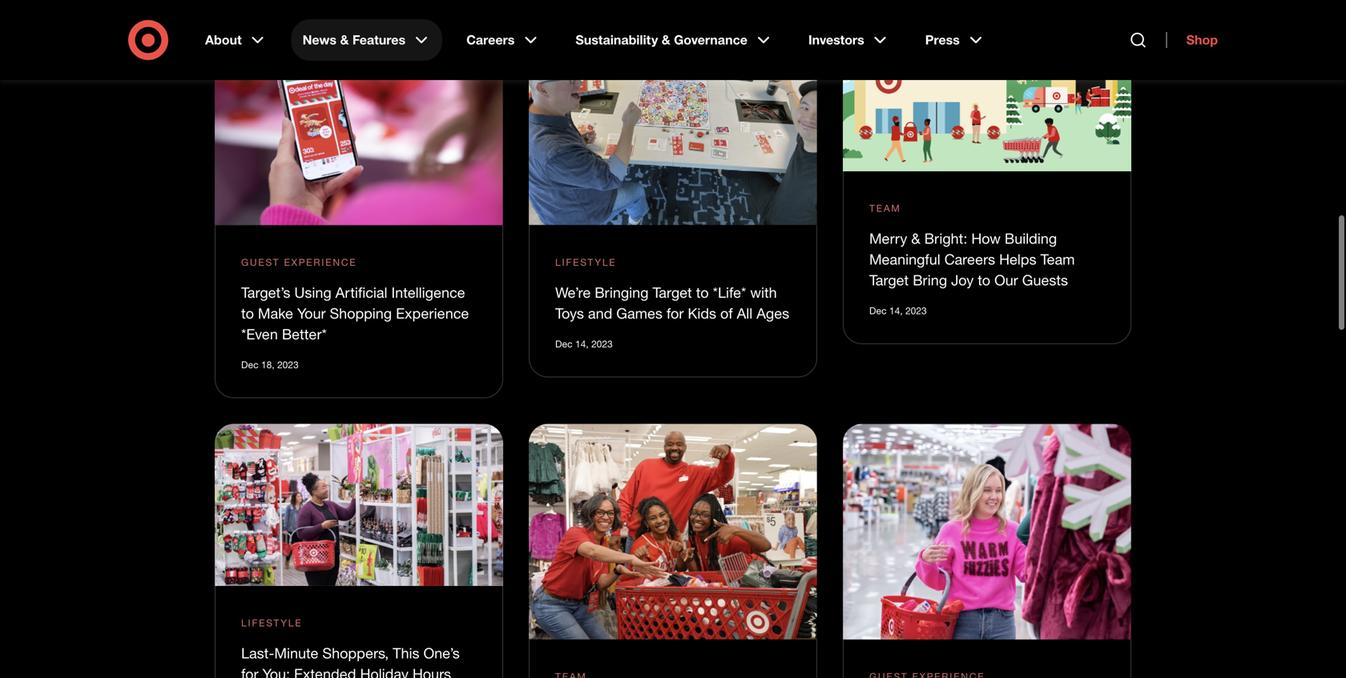 Task type: vqa. For each thing, say whether or not it's contained in the screenshot.
"Sustainability & Governance" link
yes



Task type: locate. For each thing, give the bounding box(es) containing it.
extended
[[294, 663, 356, 679]]

1 horizontal spatial dec
[[555, 335, 573, 347]]

features
[[353, 32, 406, 48]]

& for governance
[[662, 32, 671, 48]]

lifestyle up we're
[[555, 253, 617, 265]]

to inside 'we're bringing target to *life* with toys and games for kids of all ages'
[[696, 281, 709, 298]]

for
[[667, 302, 684, 319], [241, 663, 258, 679]]

18,
[[261, 356, 275, 368]]

1 vertical spatial dec
[[555, 335, 573, 347]]

2 horizontal spatial to
[[978, 269, 991, 286]]

dec for we're bringing target to *life* with toys and games for kids of all ages
[[555, 335, 573, 347]]

shoppers,
[[323, 642, 389, 659]]

team up merry
[[870, 199, 901, 211]]

governance
[[674, 32, 748, 48]]

1 vertical spatial experience
[[396, 302, 469, 319]]

&
[[340, 32, 349, 48], [662, 32, 671, 48], [912, 227, 921, 244]]

1 vertical spatial 14,
[[575, 335, 589, 347]]

to up kids
[[696, 281, 709, 298]]

target inside 'we're bringing target to *life* with toys and games for kids of all ages'
[[653, 281, 692, 298]]

shop
[[1187, 32, 1218, 48]]

0 vertical spatial lifestyle
[[555, 253, 617, 265]]

to up *even
[[241, 302, 254, 319]]

0 horizontal spatial 2023
[[277, 356, 299, 368]]

0 vertical spatial 2023
[[906, 302, 927, 314]]

0 horizontal spatial 14,
[[575, 335, 589, 347]]

careers
[[467, 32, 515, 48], [945, 248, 996, 265]]

to
[[978, 269, 991, 286], [696, 281, 709, 298], [241, 302, 254, 319]]

1 vertical spatial 2023
[[591, 335, 613, 347]]

dec down toys at top left
[[555, 335, 573, 347]]

0 horizontal spatial experience
[[284, 253, 357, 265]]

1 vertical spatial dec 14, 2023
[[555, 335, 613, 347]]

target's
[[241, 281, 290, 298]]

experience up using
[[284, 253, 357, 265]]

dec 14, 2023 down toys at top left
[[555, 335, 613, 347]]

0 vertical spatial experience
[[284, 253, 357, 265]]

for left kids
[[667, 302, 684, 319]]

sustainability & governance link
[[565, 19, 785, 61]]

to right joy
[[978, 269, 991, 286]]

an illustration showing team members working at a target store and distribution center while snow falls. image
[[843, 6, 1132, 168]]

experience down intelligence
[[396, 302, 469, 319]]

& left governance
[[662, 32, 671, 48]]

0 vertical spatial 14,
[[890, 302, 903, 314]]

1 vertical spatial lifestyle link
[[241, 613, 302, 628]]

0 horizontal spatial to
[[241, 302, 254, 319]]

0 horizontal spatial target
[[653, 281, 692, 298]]

& right news on the left top
[[340, 32, 349, 48]]

team inside "merry & bright: how building meaningful careers helps team target bring joy to our guests"
[[1041, 248, 1075, 265]]

last-minute shoppers, this one's for you: extended holiday hour link
[[241, 642, 462, 679]]

*life*
[[713, 281, 746, 298]]

1 horizontal spatial for
[[667, 302, 684, 319]]

last-minute shoppers, this one's for you: extended holiday hour
[[241, 642, 462, 679]]

2023 for careers
[[906, 302, 927, 314]]

2 horizontal spatial dec
[[870, 302, 887, 314]]

2023
[[906, 302, 927, 314], [591, 335, 613, 347], [277, 356, 299, 368]]

for inside last-minute shoppers, this one's for you: extended holiday hour
[[241, 663, 258, 679]]

of
[[721, 302, 733, 319]]

we're
[[555, 281, 591, 298]]

& inside "merry & bright: how building meaningful careers helps team target bring joy to our guests"
[[912, 227, 921, 244]]

lifestyle link
[[555, 252, 617, 266], [241, 613, 302, 628]]

1 horizontal spatial target
[[870, 269, 909, 286]]

for down the last-
[[241, 663, 258, 679]]

1 horizontal spatial lifestyle
[[555, 253, 617, 265]]

dec down meaningful
[[870, 302, 887, 314]]

0 horizontal spatial &
[[340, 32, 349, 48]]

team
[[870, 199, 901, 211], [1041, 248, 1075, 265]]

for inside 'we're bringing target to *life* with toys and games for kids of all ages'
[[667, 302, 684, 319]]

1 vertical spatial lifestyle
[[241, 614, 302, 626]]

2023 right 18,
[[277, 356, 299, 368]]

better*
[[282, 323, 327, 340]]

bright:
[[925, 227, 968, 244]]

merry & bright: how building meaningful careers helps team target bring joy to our guests
[[870, 227, 1075, 286]]

your
[[297, 302, 326, 319]]

14,
[[890, 302, 903, 314], [575, 335, 589, 347]]

guests
[[1023, 269, 1068, 286]]

team up guests
[[1041, 248, 1075, 265]]

using
[[294, 281, 332, 298]]

how
[[972, 227, 1001, 244]]

2023 down 'bring'
[[906, 302, 927, 314]]

joy
[[951, 269, 974, 286]]

lifestyle up the last-
[[241, 614, 302, 626]]

investors
[[809, 32, 865, 48]]

& for features
[[340, 32, 349, 48]]

we're bringing target to *life* with toys and games for kids of all ages link
[[555, 281, 790, 319]]

0 horizontal spatial lifestyle link
[[241, 613, 302, 628]]

0 vertical spatial lifestyle link
[[555, 252, 617, 266]]

1 vertical spatial careers
[[945, 248, 996, 265]]

experience
[[284, 253, 357, 265], [396, 302, 469, 319]]

0 horizontal spatial dec
[[241, 356, 259, 368]]

holiday
[[360, 663, 409, 679]]

target's using artificial intelligence to make your shopping experience *even better*
[[241, 281, 469, 340]]

& up meaningful
[[912, 227, 921, 244]]

to inside target's using artificial intelligence to make your shopping experience *even better*
[[241, 302, 254, 319]]

1 horizontal spatial dec 14, 2023
[[870, 302, 927, 314]]

0 vertical spatial dec
[[870, 302, 887, 314]]

1 horizontal spatial 14,
[[890, 302, 903, 314]]

news & features
[[303, 32, 406, 48]]

lifestyle for we're
[[555, 253, 617, 265]]

1 horizontal spatial careers
[[945, 248, 996, 265]]

2 horizontal spatial &
[[912, 227, 921, 244]]

2023 down the and
[[591, 335, 613, 347]]

1 horizontal spatial team
[[1041, 248, 1075, 265]]

1 horizontal spatial lifestyle link
[[555, 252, 617, 266]]

1 horizontal spatial to
[[696, 281, 709, 298]]

1 horizontal spatial 2023
[[591, 335, 613, 347]]

0 horizontal spatial for
[[241, 663, 258, 679]]

target associate creative director ted halbur and senior graphic designer kelvin lee seated at a table playing the game of life: target edition. image
[[529, 6, 818, 222]]

lifestyle link up we're
[[555, 252, 617, 266]]

1 vertical spatial for
[[241, 663, 258, 679]]

news
[[303, 32, 337, 48]]

target down meaningful
[[870, 269, 909, 286]]

lifestyle link up the last-
[[241, 613, 302, 628]]

all
[[737, 302, 753, 319]]

to inside "merry & bright: how building meaningful careers helps team target bring joy to our guests"
[[978, 269, 991, 286]]

0 horizontal spatial dec 14, 2023
[[555, 335, 613, 347]]

target up kids
[[653, 281, 692, 298]]

2 horizontal spatial 2023
[[906, 302, 927, 314]]

0 vertical spatial careers
[[467, 32, 515, 48]]

lifestyle for last-
[[241, 614, 302, 626]]

0 vertical spatial for
[[667, 302, 684, 319]]

0 vertical spatial dec 14, 2023
[[870, 302, 927, 314]]

2 vertical spatial 2023
[[277, 356, 299, 368]]

games
[[617, 302, 663, 319]]

1 vertical spatial team
[[1041, 248, 1075, 265]]

0 vertical spatial team
[[870, 199, 901, 211]]

dec left 18,
[[241, 356, 259, 368]]

target
[[870, 269, 909, 286], [653, 281, 692, 298]]

0 horizontal spatial team
[[870, 199, 901, 211]]

0 horizontal spatial careers
[[467, 32, 515, 48]]

0 horizontal spatial lifestyle
[[241, 614, 302, 626]]

lifestyle
[[555, 253, 617, 265], [241, 614, 302, 626]]

dec 14, 2023
[[870, 302, 927, 314], [555, 335, 613, 347]]

dec
[[870, 302, 887, 314], [555, 335, 573, 347], [241, 356, 259, 368]]

1 horizontal spatial &
[[662, 32, 671, 48]]

1 horizontal spatial experience
[[396, 302, 469, 319]]

2 vertical spatial dec
[[241, 356, 259, 368]]

about
[[205, 32, 242, 48]]

dec 14, 2023 down 'bring'
[[870, 302, 927, 314]]

chief guest experience officer cara sylvester walks through a target store holding a red shopping basket. image
[[843, 421, 1132, 637]]

lifestyle link for we're
[[555, 252, 617, 266]]

a target guest shopping in a section full of holiday items. image
[[215, 421, 503, 583]]

careers inside "merry & bright: how building meaningful careers helps team target bring joy to our guests"
[[945, 248, 996, 265]]

14, down meaningful
[[890, 302, 903, 314]]

14, down toys at top left
[[575, 335, 589, 347]]

shopping
[[330, 302, 392, 319]]

ages
[[757, 302, 790, 319]]



Task type: describe. For each thing, give the bounding box(es) containing it.
target team members pose around a target cart as they shop for the great giftogether. image
[[529, 421, 818, 637]]

building
[[1005, 227, 1057, 244]]

dec 14, 2023 for we're bringing target to *life* with toys and games for kids of all ages
[[555, 335, 613, 347]]

2023 for toys
[[591, 335, 613, 347]]

last-
[[241, 642, 274, 659]]

guest
[[241, 253, 280, 265]]

merry & bright: how building meaningful careers helps team target bring joy to our guests link
[[870, 227, 1075, 286]]

dec 18, 2023
[[241, 356, 299, 368]]

*even
[[241, 323, 278, 340]]

about link
[[194, 19, 279, 61]]

careers link
[[455, 19, 552, 61]]

minute
[[274, 642, 319, 659]]

bringing
[[595, 281, 649, 298]]

target inside "merry & bright: how building meaningful careers helps team target bring joy to our guests"
[[870, 269, 909, 286]]

this
[[393, 642, 420, 659]]

careers inside careers link
[[467, 32, 515, 48]]

lifestyle link for last-
[[241, 613, 302, 628]]

make
[[258, 302, 293, 319]]

one's
[[424, 642, 460, 659]]

merry
[[870, 227, 908, 244]]

14, for we're bringing target to *life* with toys and games for kids of all ages
[[575, 335, 589, 347]]

we're bringing target to *life* with toys and games for kids of all ages
[[555, 281, 790, 319]]

2023 for your
[[277, 356, 299, 368]]

and
[[588, 302, 613, 319]]

with
[[750, 281, 777, 298]]

our
[[995, 269, 1019, 286]]

dec for merry & bright: how building meaningful careers helps team target bring joy to our guests
[[870, 302, 887, 314]]

shop link
[[1167, 32, 1218, 48]]

bring
[[913, 269, 947, 286]]

& for bright:
[[912, 227, 921, 244]]

experience inside guest experience "link"
[[284, 253, 357, 265]]

artificial
[[336, 281, 388, 298]]

toys
[[555, 302, 584, 319]]

guest experience
[[241, 253, 357, 265]]

a woman in a pink sweater holds an iphone displaying target's deal of the day in the target app. image
[[215, 6, 503, 222]]

target's using artificial intelligence to make your shopping experience *even better* link
[[241, 281, 469, 340]]

dec for target's using artificial intelligence to make your shopping experience *even better*
[[241, 356, 259, 368]]

experience inside target's using artificial intelligence to make your shopping experience *even better*
[[396, 302, 469, 319]]

guest experience link
[[241, 252, 357, 266]]

meaningful
[[870, 248, 941, 265]]

press
[[925, 32, 960, 48]]

sustainability & governance
[[576, 32, 748, 48]]

helps
[[1000, 248, 1037, 265]]

sustainability
[[576, 32, 658, 48]]

news & features link
[[291, 19, 442, 61]]

press link
[[914, 19, 997, 61]]

14, for merry & bright: how building meaningful careers helps team target bring joy to our guests
[[890, 302, 903, 314]]

intelligence
[[392, 281, 465, 298]]

investors link
[[797, 19, 901, 61]]

kids
[[688, 302, 717, 319]]

you:
[[262, 663, 290, 679]]

dec 14, 2023 for merry & bright: how building meaningful careers helps team target bring joy to our guests
[[870, 302, 927, 314]]

team link
[[870, 198, 901, 212]]



